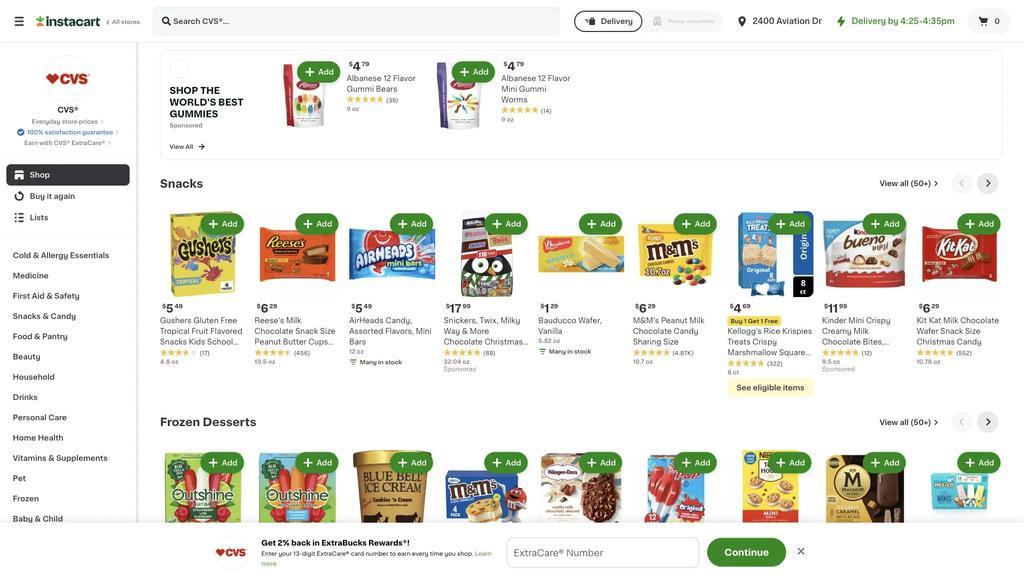 Task type: locate. For each thing, give the bounding box(es) containing it.
0 horizontal spatial crispy
[[753, 338, 778, 346]]

1 $ 5 49 from the left
[[162, 303, 183, 314]]

wafer
[[917, 328, 939, 335]]

0 vertical spatial original
[[749, 370, 778, 378]]

outshine fruit bars variety pack button
[[160, 450, 246, 576]]

ice down more button
[[705, 567, 717, 574]]

oz right 10.7
[[646, 359, 653, 365]]

0 vertical spatial see eligible items button
[[917, 17, 1003, 35]]

$ for reese's milk chocolate snack size peanut butter cups christmas candy
[[257, 304, 261, 309]]

cvs® logo image up everyday store prices link
[[45, 56, 92, 102]]

& for candy
[[43, 313, 49, 320]]

0 vertical spatial see
[[926, 22, 941, 30]]

1 albanese from the left
[[347, 75, 382, 82]]

delivery inside button
[[601, 18, 633, 25]]

vanilla right house at the bottom of the page
[[787, 556, 811, 564]]

continue
[[725, 548, 769, 557]]

product group containing 11
[[823, 211, 909, 376]]

2 horizontal spatial 12
[[539, 75, 546, 82]]

sponsored badge image
[[823, 18, 855, 24], [444, 367, 476, 373], [823, 367, 855, 373]]

buy it again link
[[6, 186, 130, 207]]

$ for airheads candy, assorted flavors, mini bars
[[352, 304, 355, 309]]

christmas inside reese's milk chocolate snack size peanut butter cups christmas candy
[[255, 349, 293, 357]]

buy up kellogg's
[[731, 318, 743, 324]]

view all (50+)
[[880, 180, 932, 187], [880, 419, 932, 426]]

5 up blue
[[355, 542, 363, 553]]

1 vertical spatial many in stock
[[360, 360, 402, 365]]

0 vertical spatial view all (50+) button
[[876, 173, 944, 194]]

free inside "gushers gluten free tropical fruit flavored snacks kids school snacks"
[[221, 317, 237, 325]]

see eligible items button inside the item carousel region
[[728, 379, 814, 397]]

stock for 1
[[575, 349, 591, 355]]

1 horizontal spatial stock
[[575, 349, 591, 355]]

9
[[347, 106, 351, 111], [502, 116, 506, 122]]

many for 1
[[549, 349, 566, 355]]

8 right time
[[450, 542, 458, 553]]

flavor up bears
[[393, 75, 416, 82]]

many down assorted
[[360, 360, 377, 365]]

0 horizontal spatial get
[[262, 539, 276, 547]]

ice inside 8 m&m's vanilla ice cream sandwiche
[[498, 556, 510, 564]]

flavored
[[210, 328, 243, 335]]

0 horizontal spatial christmas
[[255, 349, 293, 357]]

1 vertical spatial original
[[674, 567, 703, 574]]

item carousel region
[[160, 173, 1003, 403], [160, 412, 1003, 576]]

$ up reese's
[[257, 304, 261, 309]]

snack
[[296, 328, 318, 335], [941, 328, 964, 335], [777, 360, 800, 367]]

1 horizontal spatial kids
[[728, 360, 744, 367]]

1 horizontal spatial original
[[749, 370, 778, 378]]

see eligible items down (322)
[[737, 384, 805, 392]]

1 gummi from the left
[[347, 85, 374, 93]]

chocolate up sharing
[[633, 328, 672, 335]]

view for snacks
[[880, 180, 899, 187]]

more
[[470, 328, 490, 335], [705, 551, 721, 557]]

earn
[[398, 551, 411, 557]]

oz
[[352, 106, 359, 111], [507, 116, 514, 122], [553, 338, 560, 344], [357, 349, 364, 355], [172, 359, 179, 365], [463, 359, 470, 365], [268, 359, 275, 365], [646, 359, 653, 365], [834, 359, 841, 365], [934, 359, 941, 365]]

get left "free" at bottom left
[[417, 549, 435, 559]]

1 view all (50+) from the top
[[880, 180, 932, 187]]

sponsored badge image for 17
[[444, 367, 476, 373]]

mini right flavors,
[[416, 328, 432, 335]]

see inside the item carousel region
[[737, 384, 752, 392]]

79 up albanese 12 flavor gummi bears
[[362, 61, 370, 67]]

variety inside snickers, twix, milky way & more chocolate christmas candy minis size variety
[[444, 360, 470, 367]]

1 flavor from the left
[[393, 75, 416, 82]]

100% satisfaction guarantee button
[[17, 126, 119, 137]]

$ up worms
[[504, 61, 508, 67]]

2 all from the top
[[900, 419, 909, 426]]

1 vertical spatial all
[[900, 419, 909, 426]]

stock inside product group
[[575, 349, 591, 355]]

in for 1
[[568, 349, 573, 355]]

2 albanese from the left
[[502, 75, 537, 82]]

$ left the 69
[[730, 304, 734, 309]]

1 vertical spatial in
[[378, 360, 384, 365]]

0 horizontal spatial flavor
[[393, 75, 416, 82]]

candy up "(4.87k)"
[[674, 328, 699, 335]]

2 $ 4 79 from the left
[[504, 60, 524, 72]]

12 inside albanese 12 flavor mini gummi worms
[[539, 75, 546, 82]]

(456)
[[294, 350, 310, 356]]

1 horizontal spatial crispy
[[867, 317, 891, 325]]

29 for kit kat milk chocolate wafer snack size christmas candy
[[932, 304, 940, 309]]

earn with cvs® extracare®
[[24, 140, 105, 146]]

0 horizontal spatial items
[[783, 384, 805, 392]]

9 oz for albanese 12 flavor mini gummi worms
[[502, 116, 514, 122]]

1 horizontal spatial in
[[378, 360, 384, 365]]

oz for m&m's peanut milk chocolate candy sharing size
[[646, 359, 653, 365]]

items inside the item carousel region
[[783, 384, 805, 392]]

original down snacks,
[[749, 370, 778, 378]]

allergy
[[41, 252, 68, 259]]

snacks,
[[746, 360, 775, 367]]

mini up worms
[[502, 85, 517, 93]]

crispy inside kinder mini crispy creamy milk chocolate bites, individually wrapped, family pack
[[867, 317, 891, 325]]

49 up gushers
[[175, 304, 183, 309]]

frozen inside frozen link
[[13, 495, 39, 503]]

gummi up worms
[[519, 85, 547, 93]]

0 horizontal spatial snack
[[296, 328, 318, 335]]

to inside treatment tracker modal dialog
[[638, 549, 648, 559]]

twix,
[[480, 317, 499, 325]]

lists link
[[6, 207, 130, 228]]

product group containing 7
[[255, 450, 341, 576]]

creamy
[[823, 328, 852, 335]]

0 horizontal spatial variety
[[160, 567, 186, 574]]

99 right 11 at the right bottom of page
[[840, 304, 848, 309]]

oz for albanese 12 flavor mini gummi worms
[[507, 116, 514, 122]]

0 vertical spatial peanut
[[661, 317, 688, 325]]

items down squares,
[[783, 384, 805, 392]]

$ up sharing
[[635, 304, 639, 309]]

snacks up 4.8 oz
[[160, 349, 187, 357]]

10.78 oz
[[917, 359, 941, 365]]

toll house mini vanilla chocolate chi
[[728, 556, 811, 576]]

0 horizontal spatial m&m's
[[444, 556, 470, 564]]

1 vertical spatial view all (50+)
[[880, 419, 932, 426]]

0 vertical spatial m&m's
[[633, 317, 660, 325]]

0 horizontal spatial 8
[[450, 542, 458, 553]]

2 horizontal spatial $ 6 29
[[919, 303, 940, 314]]

$ 6 29 up 'kat'
[[919, 303, 940, 314]]

albanese for gummi
[[347, 75, 382, 82]]

candy down cups
[[295, 349, 320, 357]]

8 for 8 ct
[[728, 369, 732, 375]]

m&m's inside 8 m&m's vanilla ice cream sandwiche
[[444, 556, 470, 564]]

2 horizontal spatial 4
[[734, 303, 742, 314]]

$ up kit
[[919, 304, 923, 309]]

$ 6 29 for kit
[[919, 303, 940, 314]]

extracare® down guarantee
[[72, 140, 105, 146]]

buy inside product group
[[731, 318, 743, 324]]

$ 6 29 up reese's
[[257, 303, 277, 314]]

baby & child
[[13, 516, 63, 523]]

frozen for frozen
[[13, 495, 39, 503]]

$ inside $ 17 99
[[446, 304, 450, 309]]

ice inside blue bell ice cream, gold rim pint
[[384, 556, 395, 564]]

1 horizontal spatial ice
[[498, 556, 510, 564]]

$ inside $ 5 29
[[352, 543, 355, 548]]

0 horizontal spatial frozen
[[13, 495, 39, 503]]

5 right 3
[[545, 542, 552, 553]]

1 horizontal spatial albanese
[[502, 75, 537, 82]]

1 vertical spatial m&m's
[[444, 556, 470, 564]]

12 for bears
[[384, 75, 391, 82]]

0 horizontal spatial peanut
[[255, 338, 281, 346]]

0 horizontal spatial many in stock
[[360, 360, 402, 365]]

99 up house at the bottom of the page
[[743, 543, 751, 548]]

1 horizontal spatial 49
[[364, 304, 372, 309]]

buy 1 get 1 free
[[731, 318, 778, 324]]

chocolate inside the m&m's peanut milk chocolate candy sharing size
[[633, 328, 672, 335]]

dr
[[812, 17, 822, 25]]

service type group
[[575, 11, 723, 32]]

ice for bomb
[[705, 567, 717, 574]]

$ inside $ 4 69
[[730, 304, 734, 309]]

12 up the (14)
[[539, 75, 546, 82]]

1 vertical spatial 9
[[502, 116, 506, 122]]

fruit inside outshine fruit bars,variety, no suga
[[291, 556, 308, 564]]

8
[[728, 369, 732, 375], [450, 542, 458, 553], [734, 542, 742, 553]]

mini right the kinder
[[849, 317, 865, 325]]

$ 5 49 up gushers
[[162, 303, 183, 314]]

buy left it
[[30, 193, 45, 200]]

1 vertical spatial stock
[[385, 360, 402, 365]]

$ for kit kat milk chocolate wafer snack size christmas candy
[[919, 304, 923, 309]]

food & pantry
[[13, 333, 68, 341]]

1 vertical spatial bars
[[215, 556, 232, 564]]

ice
[[498, 556, 510, 564], [384, 556, 395, 564], [705, 567, 717, 574]]

get inside the item carousel region
[[748, 318, 760, 324]]

1 vertical spatial pack
[[188, 567, 206, 574]]

$ up card
[[352, 543, 355, 548]]

$ for outshine fruit bars,variety, no suga
[[257, 543, 261, 548]]

$ inside $ 1 29
[[541, 304, 545, 309]]

kids up the '(17)'
[[189, 338, 205, 346]]

2 (50+) from the top
[[911, 419, 932, 426]]

christmas for 6
[[917, 338, 956, 346]]

1 horizontal spatial 1
[[745, 318, 747, 324]]

$
[[349, 61, 353, 67], [504, 61, 508, 67], [162, 304, 166, 309], [446, 304, 450, 309], [730, 304, 734, 309], [257, 304, 261, 309], [352, 304, 355, 309], [541, 304, 545, 309], [635, 304, 639, 309], [825, 304, 829, 309], [919, 304, 923, 309], [730, 543, 734, 548], [257, 543, 261, 548], [352, 543, 355, 548]]

bars inside airheads candy, assorted flavors, mini bars 12 oz
[[349, 338, 366, 346]]

peanut inside the m&m's peanut milk chocolate candy sharing size
[[661, 317, 688, 325]]

0 vertical spatial extracare®
[[72, 140, 105, 146]]

& right baby
[[35, 516, 41, 523]]

candy inside the m&m's peanut milk chocolate candy sharing size
[[674, 328, 699, 335]]

12 inside albanese 12 flavor gummi bears
[[384, 75, 391, 82]]

product group containing 17
[[444, 211, 530, 376]]

m&m's peanut milk chocolate candy sharing size
[[633, 317, 705, 346]]

29 for bauducco wafer, vanilla
[[551, 304, 559, 309]]

29 for outshine fruit bars,variety, no suga
[[269, 543, 276, 548]]

0 vertical spatial variety
[[444, 360, 470, 367]]

many in stock for 1
[[549, 349, 591, 355]]

2 $ 6 29 from the left
[[635, 303, 656, 314]]

99 inside $ 17 99
[[463, 304, 471, 309]]

$ for m&m's peanut milk chocolate candy sharing size
[[635, 304, 639, 309]]

1 horizontal spatial variety
[[444, 360, 470, 367]]

1 horizontal spatial christmas
[[485, 338, 523, 346]]

peanut up the 10.5 oz
[[255, 338, 281, 346]]

$7.29 element
[[160, 541, 246, 555]]

2 gummi from the left
[[519, 85, 547, 93]]

extracare®
[[72, 140, 105, 146], [317, 551, 350, 557]]

1 horizontal spatial 6
[[639, 303, 647, 314]]

flavor inside albanese 12 flavor mini gummi worms
[[548, 75, 571, 82]]

Search field
[[154, 7, 560, 35]]

to up bomb
[[638, 549, 648, 559]]

fruit inside outshine fruit bars variety pack
[[196, 556, 213, 564]]

4 up albanese 12 flavor gummi bears
[[353, 60, 361, 72]]

1 horizontal spatial 9
[[502, 116, 506, 122]]

prices
[[79, 119, 98, 125]]

kellogg's
[[728, 328, 762, 335]]

flavor up the (14)
[[548, 75, 571, 82]]

peanut inside reese's milk chocolate snack size peanut butter cups christmas candy
[[255, 338, 281, 346]]

oz for gushers gluten free tropical fruit flavored snacks kids school snacks
[[172, 359, 179, 365]]

gushers
[[160, 317, 192, 325]]

4 up albanese 12 flavor mini gummi worms
[[508, 60, 516, 72]]

1 vertical spatial crispy
[[753, 338, 778, 346]]

gushers gluten free tropical fruit flavored snacks kids school snacks
[[160, 317, 243, 357]]

5 for gushers gluten free tropical fruit flavored snacks kids school snacks
[[166, 303, 174, 314]]

chocolate down way
[[444, 338, 483, 346]]

instacart logo image
[[36, 15, 100, 28]]

original right pop
[[674, 567, 703, 574]]

christmas inside snickers, twix, milky way & more chocolate christmas candy minis size variety
[[485, 338, 523, 346]]

0 horizontal spatial 99
[[463, 304, 471, 309]]

way
[[444, 328, 460, 335]]

10.7
[[633, 359, 645, 365]]

8 inside product group
[[728, 369, 732, 375]]

$ up gushers
[[162, 304, 166, 309]]

0 vertical spatial pack
[[849, 360, 867, 367]]

$5.79 element
[[633, 541, 719, 555]]

1 item carousel region from the top
[[160, 173, 1003, 403]]

vitamins & supplements link
[[6, 448, 130, 469]]

29 inside $ 1 29
[[551, 304, 559, 309]]

1 vertical spatial cvs® logo image
[[215, 536, 249, 570]]

see eligible items left 0
[[926, 22, 994, 30]]

view all (50+) button for 8
[[876, 412, 944, 433]]

1 vertical spatial see eligible items
[[737, 384, 805, 392]]

many in stock inside product group
[[549, 349, 591, 355]]

0 vertical spatial bars
[[349, 338, 366, 346]]

kids
[[189, 338, 205, 346], [728, 360, 744, 367]]

2 vertical spatial in
[[313, 539, 320, 547]]

it
[[47, 193, 52, 200]]

$ for albanese 12 flavor gummi bears
[[349, 61, 353, 67]]

9 down worms
[[502, 116, 506, 122]]

vanilla inside 'toll house mini vanilla chocolate chi'
[[787, 556, 811, 564]]

1 horizontal spatial free
[[765, 318, 778, 324]]

& for supplements
[[48, 455, 54, 462]]

0 vertical spatial 9
[[347, 106, 351, 111]]

get up kellogg's
[[748, 318, 760, 324]]

4 inside the item carousel region
[[734, 303, 742, 314]]

1 (50+) from the top
[[911, 180, 932, 187]]

0 horizontal spatial bars
[[215, 556, 232, 564]]

cups
[[309, 338, 328, 346]]

0 vertical spatial crispy
[[867, 317, 891, 325]]

2 6 from the left
[[639, 303, 647, 314]]

None search field
[[153, 6, 561, 36]]

1 vertical spatial many
[[360, 360, 377, 365]]

6 up kit
[[923, 303, 931, 314]]

digit
[[302, 551, 316, 557]]

mini inside kinder mini crispy creamy milk chocolate bites, individually wrapped, family pack
[[849, 317, 865, 325]]

many inside product group
[[549, 349, 566, 355]]

0 horizontal spatial original
[[674, 567, 703, 574]]

$ 1 29
[[541, 303, 559, 314]]

bomb pop original ice button
[[633, 450, 719, 576]]

kids for buy 1 get 1 free
[[728, 360, 744, 367]]

1 vertical spatial extracare®
[[317, 551, 350, 557]]

product group
[[444, 0, 530, 37], [823, 0, 909, 26], [917, 0, 1003, 35], [160, 211, 246, 366], [255, 211, 341, 366], [349, 211, 436, 369], [444, 211, 530, 376], [539, 211, 625, 358], [633, 211, 719, 366], [728, 211, 814, 397], [823, 211, 909, 376], [917, 211, 1003, 366], [160, 450, 246, 576], [255, 450, 341, 576], [349, 450, 436, 576], [444, 450, 530, 576], [539, 450, 625, 576], [633, 450, 719, 576], [728, 450, 814, 576], [823, 450, 909, 576], [917, 450, 1003, 576]]

stock down bauducco wafer, vanilla 5.82 oz
[[575, 349, 591, 355]]

4 for albanese 12 flavor mini gummi worms
[[508, 60, 516, 72]]

close image
[[796, 546, 807, 557]]

$ up albanese 12 flavor gummi bears
[[349, 61, 353, 67]]

kids inside kellogg's rice krispies treats crispy marshmallow squares, kids snacks, snack bars, original
[[728, 360, 744, 367]]

oz right 10.5
[[268, 359, 275, 365]]

candy inside kit kat milk chocolate wafer snack size christmas candy
[[958, 338, 982, 346]]

8 inside 8 m&m's vanilla ice cream sandwiche
[[450, 542, 458, 553]]

29 right 7
[[269, 543, 276, 548]]

best
[[218, 98, 244, 107]]

frozen left desserts
[[160, 417, 200, 428]]

$ inside $ 7 29
[[257, 543, 261, 548]]

flavor for albanese 12 flavor gummi bears
[[393, 75, 416, 82]]

$ left "2%" at bottom left
[[257, 543, 261, 548]]

2 flavor from the left
[[548, 75, 571, 82]]

fruit up no
[[291, 556, 308, 564]]

2 $ 5 49 from the left
[[352, 303, 372, 314]]

cvs® link
[[45, 56, 92, 115]]

2 view all (50+) from the top
[[880, 419, 932, 426]]

outshine down $7.29 "element"
[[160, 556, 194, 564]]

snacks up food
[[13, 313, 41, 320]]

variety down way
[[444, 360, 470, 367]]

1 vertical spatial get
[[262, 539, 276, 547]]

1 vertical spatial see eligible items button
[[728, 379, 814, 397]]

2 horizontal spatial 6
[[923, 303, 931, 314]]

$ inside $ 8 99
[[730, 543, 734, 548]]

3 6 from the left
[[923, 303, 931, 314]]

$ for kinder mini crispy creamy milk chocolate bites, individually wrapped, family pack
[[825, 304, 829, 309]]

mini inside 'toll house mini vanilla chocolate chi'
[[769, 556, 785, 564]]

pack down $7.29 "element"
[[188, 567, 206, 574]]

wafer,
[[579, 317, 602, 325]]

2 item carousel region from the top
[[160, 412, 1003, 576]]

vanilla inside bauducco wafer, vanilla 5.82 oz
[[539, 328, 563, 335]]

0 horizontal spatial 49
[[175, 304, 183, 309]]

1 horizontal spatial 4
[[508, 60, 516, 72]]

oz down albanese 12 flavor gummi bears
[[352, 106, 359, 111]]

99
[[463, 304, 471, 309], [840, 304, 848, 309], [743, 543, 751, 548]]

outshine inside outshine fruit bars variety pack
[[160, 556, 194, 564]]

1 $ 6 29 from the left
[[257, 303, 277, 314]]

cvs® logo image
[[45, 56, 92, 102], [215, 536, 249, 570]]

cvs® up everyday store prices link
[[58, 106, 78, 114]]

6 for kit
[[923, 303, 931, 314]]

vanilla inside 5 haagen-dazs vanilla milk chocolat
[[592, 556, 616, 564]]

ice for 8
[[498, 556, 510, 564]]

albanese for mini
[[502, 75, 537, 82]]

variety down $7.29 "element"
[[160, 567, 186, 574]]

crispy
[[867, 317, 891, 325], [753, 338, 778, 346]]

shop.
[[458, 551, 474, 557]]

4 left the 69
[[734, 303, 742, 314]]

oz right 32.04
[[463, 359, 470, 365]]

1
[[545, 303, 550, 314], [745, 318, 747, 324], [761, 318, 764, 324]]

1 79 from the left
[[362, 61, 370, 67]]

0 vertical spatial buy
[[30, 193, 45, 200]]

view all (50+) button for buy 1 get 1 free
[[876, 173, 944, 194]]

5 for blue bell ice cream, gold rim pint
[[355, 542, 363, 553]]

1 6 from the left
[[261, 303, 269, 314]]

many for 5
[[360, 360, 377, 365]]

$ 5 29
[[352, 542, 372, 553]]

0 vertical spatial eligible
[[943, 22, 971, 30]]

albanese inside albanese 12 flavor mini gummi worms
[[502, 75, 537, 82]]

mini inside albanese 12 flavor mini gummi worms
[[502, 85, 517, 93]]

christmas inside kit kat milk chocolate wafer snack size christmas candy
[[917, 338, 956, 346]]

0 horizontal spatial $ 6 29
[[257, 303, 277, 314]]

albanese inside albanese 12 flavor gummi bears
[[347, 75, 382, 82]]

vanilla left on
[[472, 556, 496, 564]]

size inside the m&m's peanut milk chocolate candy sharing size
[[664, 338, 679, 346]]

vitamins & supplements
[[13, 455, 108, 462]]

gold
[[349, 567, 367, 574]]

1 horizontal spatial 12
[[384, 75, 391, 82]]

beauty
[[13, 353, 40, 361]]

ExtraCare® Number text field
[[508, 538, 699, 568]]

flavor for albanese 12 flavor mini gummi worms
[[548, 75, 571, 82]]

$ 6 29 up the m&m's peanut milk chocolate candy sharing size
[[635, 303, 656, 314]]

to left earn
[[390, 551, 396, 557]]

1 horizontal spatial buy
[[731, 318, 743, 324]]

in inside product group
[[568, 349, 573, 355]]

pack inside kinder mini crispy creamy milk chocolate bites, individually wrapped, family pack
[[849, 360, 867, 367]]

1 horizontal spatial 8
[[728, 369, 732, 375]]

3 $ 6 29 from the left
[[919, 303, 940, 314]]

flavor inside albanese 12 flavor gummi bears
[[393, 75, 416, 82]]

more down 'twix,'
[[470, 328, 490, 335]]

stock down airheads candy, assorted flavors, mini bars 12 oz
[[385, 360, 402, 365]]

see right 4:25-
[[926, 22, 941, 30]]

0 horizontal spatial free
[[221, 317, 237, 325]]

all for 8
[[900, 419, 909, 426]]

0 horizontal spatial see
[[737, 384, 752, 392]]

bars inside outshine fruit bars variety pack
[[215, 556, 232, 564]]

buy it again
[[30, 193, 75, 200]]

wrapped,
[[867, 349, 903, 357]]

12 for gummi
[[539, 75, 546, 82]]

drinks
[[13, 394, 38, 401]]

pet
[[13, 475, 26, 482]]

0 horizontal spatial delivery
[[601, 18, 633, 25]]

snack inside reese's milk chocolate snack size peanut butter cups christmas candy
[[296, 328, 318, 335]]

29 up 'kat'
[[932, 304, 940, 309]]

albanese up worms
[[502, 75, 537, 82]]

1 $ 4 79 from the left
[[349, 60, 370, 72]]

1 vertical spatial kids
[[728, 360, 744, 367]]

in down bauducco wafer, vanilla 5.82 oz
[[568, 349, 573, 355]]

household
[[13, 374, 55, 381]]

5 up gushers
[[166, 303, 174, 314]]

5 inside 5 haagen-dazs vanilla milk chocolat
[[545, 542, 552, 553]]

outshine fruit bars variety pack
[[160, 556, 232, 574]]

size right minis
[[493, 349, 508, 357]]

0 vertical spatial kids
[[189, 338, 205, 346]]

get inside treatment tracker modal dialog
[[417, 549, 435, 559]]

ice inside bomb pop original ice
[[705, 567, 717, 574]]

fruit inside "gushers gluten free tropical fruit flavored snacks kids school snacks"
[[192, 328, 209, 335]]

1 view all (50+) button from the top
[[876, 173, 944, 194]]

get for 3
[[417, 549, 435, 559]]

1 horizontal spatial many in stock
[[549, 349, 591, 355]]

79 for albanese 12 flavor mini gummi worms
[[517, 61, 524, 67]]

christmas
[[485, 338, 523, 346], [917, 338, 956, 346], [255, 349, 293, 357]]

spo
[[170, 122, 182, 128]]

9 for albanese 12 flavor gummi bears
[[347, 106, 351, 111]]

0 horizontal spatial 9
[[347, 106, 351, 111]]

2 49 from the left
[[364, 304, 372, 309]]

pack down (12)
[[849, 360, 867, 367]]

care
[[48, 414, 67, 422]]

eligible inside the item carousel region
[[754, 384, 782, 392]]

29 inside $ 5 29
[[364, 543, 372, 548]]

1 horizontal spatial outshine
[[255, 556, 289, 564]]

peanut
[[661, 317, 688, 325], [255, 338, 281, 346]]

0 horizontal spatial more
[[470, 328, 490, 335]]

1 horizontal spatial bars
[[349, 338, 366, 346]]

chocolate up (552)
[[961, 317, 1000, 325]]

see for product group containing see eligible items
[[926, 22, 941, 30]]

eligible for product group containing 4
[[754, 384, 782, 392]]

0 horizontal spatial eligible
[[754, 384, 782, 392]]

& right cold
[[33, 252, 39, 259]]

delivery
[[458, 549, 497, 559]]

0 horizontal spatial kids
[[189, 338, 205, 346]]

snack down 'kat'
[[941, 328, 964, 335]]

next
[[514, 549, 535, 559]]

1 all from the top
[[900, 180, 909, 187]]

chocolate inside snickers, twix, milky way & more chocolate christmas candy minis size variety
[[444, 338, 483, 346]]

$ 11 99
[[825, 303, 848, 314]]

1 49 from the left
[[175, 304, 183, 309]]

view for frozen desserts
[[880, 419, 899, 426]]

delivery button
[[575, 11, 643, 32]]

0 vertical spatial get
[[748, 318, 760, 324]]

0 horizontal spatial many
[[360, 360, 377, 365]]

0 horizontal spatial 4
[[353, 60, 361, 72]]

99 inside $ 11 99
[[840, 304, 848, 309]]

49 up airheads
[[364, 304, 372, 309]]

2 view all (50+) button from the top
[[876, 412, 944, 433]]

in for 5
[[378, 360, 384, 365]]

2 79 from the left
[[517, 61, 524, 67]]

add inside treatment tracker modal dialog
[[584, 549, 603, 559]]

9 down albanese 12 flavor gummi bears
[[347, 106, 351, 111]]

$ 4 79
[[349, 60, 370, 72], [504, 60, 524, 72]]

on
[[499, 549, 512, 559]]

$ 6 29 for reese's
[[257, 303, 277, 314]]

8 left ct
[[728, 369, 732, 375]]

product group containing 1
[[539, 211, 625, 358]]

frozen desserts
[[160, 417, 257, 428]]

oz inside bauducco wafer, vanilla 5.82 oz
[[553, 338, 560, 344]]

$ for blue bell ice cream, gold rim pint
[[352, 543, 355, 548]]

1 for buy 1 get 1 free
[[745, 318, 747, 324]]

see
[[926, 22, 941, 30], [737, 384, 752, 392]]

2 horizontal spatial snack
[[941, 328, 964, 335]]

0 vertical spatial in
[[568, 349, 573, 355]]

milk up bites,
[[854, 328, 869, 335]]

outshine inside outshine fruit bars,variety, no suga
[[255, 556, 289, 564]]

vanilla inside 8 m&m's vanilla ice cream sandwiche
[[472, 556, 496, 564]]

2400
[[753, 17, 775, 25]]

0 vertical spatial more
[[470, 328, 490, 335]]

m&m's inside the m&m's peanut milk chocolate candy sharing size
[[633, 317, 660, 325]]

0 horizontal spatial see eligible items
[[737, 384, 805, 392]]

kids up ct
[[728, 360, 744, 367]]

1 horizontal spatial 79
[[517, 61, 524, 67]]

2 horizontal spatial christmas
[[917, 338, 956, 346]]

2 vertical spatial get
[[417, 549, 435, 559]]

fruit for bars,variety,
[[291, 556, 308, 564]]

more
[[262, 561, 277, 567]]

candy
[[51, 313, 76, 320], [674, 328, 699, 335], [958, 338, 982, 346], [444, 349, 469, 357], [295, 349, 320, 357]]

1 horizontal spatial more
[[705, 551, 721, 557]]

bars down $7.29 "element"
[[215, 556, 232, 564]]

2400 aviation dr button
[[736, 6, 822, 36]]

$ up bauducco
[[541, 304, 545, 309]]

2 horizontal spatial 8
[[734, 542, 742, 553]]

oz down worms
[[507, 116, 514, 122]]

9 oz for albanese 12 flavor gummi bears
[[347, 106, 359, 111]]

free up flavored
[[221, 317, 237, 325]]

everyday
[[32, 119, 60, 125]]

cvs® logo image left 7
[[215, 536, 249, 570]]

99 inside $ 8 99
[[743, 543, 751, 548]]

frozen inside the item carousel region
[[160, 417, 200, 428]]

29 up enter your 13-digit extracare® card number to earn every time you shop.
[[364, 543, 372, 548]]

oz for albanese 12 flavor gummi bears
[[352, 106, 359, 111]]

by
[[889, 17, 899, 25]]

in
[[568, 349, 573, 355], [378, 360, 384, 365], [313, 539, 320, 547]]

(552)
[[957, 350, 973, 356]]

6 for m&m's
[[639, 303, 647, 314]]

eligible left 0
[[943, 22, 971, 30]]

kat
[[929, 317, 942, 325]]

0 vertical spatial view all (50+)
[[880, 180, 932, 187]]

1 horizontal spatial 9 oz
[[502, 116, 514, 122]]

(50+)
[[911, 180, 932, 187], [911, 419, 932, 426]]

29 for reese's milk chocolate snack size peanut butter cups christmas candy
[[270, 304, 277, 309]]

29 inside $ 7 29
[[269, 543, 276, 548]]

outshine for outshine fruit bars variety pack
[[160, 556, 194, 564]]

99 right '17'
[[463, 304, 471, 309]]

oz right 9.5
[[834, 359, 841, 365]]

free up rice
[[765, 318, 778, 324]]



Task type: describe. For each thing, give the bounding box(es) containing it.
milky
[[501, 317, 521, 325]]

4:25-
[[901, 17, 923, 25]]

10.7 oz
[[633, 359, 653, 365]]

treatment tracker modal dialog
[[139, 538, 1025, 576]]

9.5
[[823, 359, 832, 365]]

outshine for outshine fruit bars,variety, no suga
[[255, 556, 289, 564]]

0 vertical spatial items
[[973, 22, 994, 30]]

9.5 oz
[[823, 359, 841, 365]]

family
[[823, 360, 847, 367]]

assorted
[[349, 328, 384, 335]]

$ for toll house mini vanilla chocolate chi
[[730, 543, 734, 548]]

home health
[[13, 434, 63, 442]]

tropical
[[160, 328, 190, 335]]

ct
[[733, 369, 740, 375]]

12 inside airheads candy, assorted flavors, mini bars 12 oz
[[349, 349, 356, 355]]

& inside snickers, twix, milky way & more chocolate christmas candy minis size variety
[[462, 328, 468, 335]]

crispy inside kellogg's rice krispies treats crispy marshmallow squares, kids snacks, snack bars, original
[[753, 338, 778, 346]]

1 vertical spatial all
[[186, 144, 193, 150]]

guarantee
[[82, 129, 113, 135]]

safety
[[54, 292, 80, 300]]

product group containing see eligible items
[[917, 0, 1003, 35]]

$ 4 69
[[730, 303, 751, 314]]

dazs
[[571, 556, 590, 564]]

chocolate inside reese's milk chocolate snack size peanut butter cups christmas candy
[[255, 328, 294, 335]]

personal care link
[[6, 408, 130, 428]]

eligible for product group containing see eligible items
[[943, 22, 971, 30]]

snack inside kit kat milk chocolate wafer snack size christmas candy
[[941, 328, 964, 335]]

candy inside snickers, twix, milky way & more chocolate christmas candy minis size variety
[[444, 349, 469, 357]]

nsored
[[182, 122, 203, 128]]

29 for m&m's peanut milk chocolate candy sharing size
[[648, 304, 656, 309]]

more inside more button
[[705, 551, 721, 557]]

milk inside the m&m's peanut milk chocolate candy sharing size
[[690, 317, 705, 325]]

99 for 17
[[463, 304, 471, 309]]

krispies
[[783, 328, 813, 335]]

milk inside reese's milk chocolate snack size peanut butter cups christmas candy
[[286, 317, 301, 325]]

original inside bomb pop original ice
[[674, 567, 703, 574]]

reese's milk chocolate snack size peanut butter cups christmas candy
[[255, 317, 336, 357]]

oz for snickers, twix, milky way & more chocolate christmas candy minis size variety
[[463, 359, 470, 365]]

$ for gushers gluten free tropical fruit flavored snacks kids school snacks
[[162, 304, 166, 309]]

buy for buy it again
[[30, 193, 45, 200]]

original inside kellogg's rice krispies treats crispy marshmallow squares, kids snacks, snack bars, original
[[749, 370, 778, 378]]

5 for airheads candy, assorted flavors, mini bars
[[355, 303, 363, 314]]

0 horizontal spatial in
[[313, 539, 320, 547]]

albanese world's best image
[[170, 59, 189, 78]]

school
[[207, 338, 233, 346]]

pantry
[[42, 333, 68, 341]]

49 for gushers gluten free tropical fruit flavored snacks kids school snacks
[[175, 304, 183, 309]]

$ 5 49 for airheads candy, assorted flavors, mini bars
[[352, 303, 372, 314]]

& for child
[[35, 516, 41, 523]]

1 for $ 1 29
[[545, 303, 550, 314]]

size inside snickers, twix, milky way & more chocolate christmas candy minis size variety
[[493, 349, 508, 357]]

no
[[303, 567, 314, 574]]

29 for blue bell ice cream, gold rim pint
[[364, 543, 372, 548]]

9 for albanese 12 flavor mini gummi worms
[[502, 116, 506, 122]]

0 horizontal spatial all
[[112, 19, 120, 25]]

view all
[[170, 144, 193, 150]]

(50+) for 8
[[911, 419, 932, 426]]

chocolate inside kit kat milk chocolate wafer snack size christmas candy
[[961, 317, 1000, 325]]

baby
[[13, 516, 33, 523]]

snacks inside snacks & candy link
[[13, 313, 41, 320]]

shop
[[30, 171, 50, 179]]

0
[[995, 18, 1001, 25]]

beauty link
[[6, 347, 130, 367]]

food
[[13, 333, 32, 341]]

view all (50+) for 8
[[880, 419, 932, 426]]

oz for reese's milk chocolate snack size peanut butter cups christmas candy
[[268, 359, 275, 365]]

frozen for frozen desserts
[[160, 417, 200, 428]]

99 for 8
[[743, 543, 751, 548]]

5 haagen-dazs vanilla milk chocolat
[[539, 542, 616, 576]]

the
[[200, 86, 220, 95]]

minis
[[471, 349, 491, 357]]

$ 5 49 for gushers gluten free tropical fruit flavored snacks kids school snacks
[[162, 303, 183, 314]]

0 horizontal spatial to
[[390, 551, 396, 557]]

13-
[[294, 551, 302, 557]]

(50+) for buy 1 get 1 free
[[911, 180, 932, 187]]

•
[[579, 550, 582, 558]]

cold
[[13, 252, 31, 259]]

$ 6 29 for m&m's
[[635, 303, 656, 314]]

see eligible items button for product group containing see eligible items
[[917, 17, 1003, 35]]

17
[[450, 303, 462, 314]]

all stores link
[[36, 6, 141, 36]]

see for product group containing 4
[[737, 384, 752, 392]]

oz for kinder mini crispy creamy milk chocolate bites, individually wrapped, family pack
[[834, 359, 841, 365]]

snickers, twix, milky way & more chocolate christmas candy minis size variety
[[444, 317, 523, 367]]

orders
[[545, 549, 577, 559]]

size inside kit kat milk chocolate wafer snack size christmas candy
[[966, 328, 981, 335]]

variety inside outshine fruit bars variety pack
[[160, 567, 186, 574]]

learn more link
[[262, 551, 492, 567]]

snacks down view all
[[160, 178, 203, 189]]

see eligible items button for product group containing 4
[[728, 379, 814, 397]]

0 vertical spatial view
[[170, 144, 184, 150]]

candy inside reese's milk chocolate snack size peanut butter cups christmas candy
[[295, 349, 320, 357]]

all for buy 1 get 1 free
[[900, 180, 909, 187]]

mini inside airheads candy, assorted flavors, mini bars 12 oz
[[416, 328, 432, 335]]

$ 4 79 for albanese 12 flavor mini gummi worms
[[504, 60, 524, 72]]

(88)
[[484, 350, 496, 356]]

chocolate inside 'toll house mini vanilla chocolate chi'
[[728, 567, 767, 574]]

10.78
[[917, 359, 933, 365]]

4 for albanese 12 flavor gummi bears
[[353, 60, 361, 72]]

1 vertical spatial cvs®
[[54, 140, 70, 146]]

gummi inside albanese 12 flavor mini gummi worms
[[519, 85, 547, 93]]

item carousel region containing snacks
[[160, 173, 1003, 403]]

10.5
[[255, 359, 267, 365]]

airheads
[[349, 317, 384, 325]]

8 for 8 m&m's vanilla ice cream sandwiche
[[450, 542, 458, 553]]

8 m&m's vanilla ice cream sandwiche
[[444, 542, 516, 576]]

(12)
[[862, 350, 873, 356]]

cold & allergy essentials link
[[6, 246, 130, 266]]

delivery by 4:25-4:35pm
[[852, 17, 955, 25]]

delivery for delivery
[[601, 18, 633, 25]]

see eligible items inside the item carousel region
[[737, 384, 805, 392]]

individually
[[823, 349, 865, 357]]

$ 8 99
[[730, 542, 751, 553]]

32.04 oz
[[444, 359, 470, 365]]

0 vertical spatial cvs®
[[58, 106, 78, 114]]

0 vertical spatial see eligible items
[[926, 22, 994, 30]]

pack inside outshine fruit bars variety pack
[[188, 567, 206, 574]]

sponsored badge image for 11
[[823, 367, 855, 373]]

get for rewards®!
[[262, 539, 276, 547]]

size inside reese's milk chocolate snack size peanut butter cups christmas candy
[[320, 328, 336, 335]]

stores
[[121, 19, 140, 25]]

bears
[[376, 85, 398, 93]]

stock for 5
[[385, 360, 402, 365]]

$ 7 29
[[257, 542, 276, 553]]

milk inside 5 haagen-dazs vanilla milk chocolat
[[539, 567, 554, 574]]

kit
[[917, 317, 928, 325]]

earn with cvs® extracare® link
[[24, 139, 112, 147]]

gluten
[[194, 317, 219, 325]]

79 for albanese 12 flavor gummi bears
[[362, 61, 370, 67]]

snickers,
[[444, 317, 478, 325]]

kinder
[[823, 317, 847, 325]]

christmas for 17
[[485, 338, 523, 346]]

69
[[743, 304, 751, 309]]

bomb
[[633, 567, 656, 574]]

cream
[[444, 567, 469, 574]]

sharing
[[633, 338, 662, 346]]

$ for albanese 12 flavor mini gummi worms
[[504, 61, 508, 67]]

milk inside kinder mini crispy creamy milk chocolate bites, individually wrapped, family pack
[[854, 328, 869, 335]]

chocolate inside kinder mini crispy creamy milk chocolate bites, individually wrapped, family pack
[[823, 338, 862, 346]]

4 for buy 1 get 1 free
[[734, 303, 742, 314]]

gummi inside albanese 12 flavor gummi bears
[[347, 85, 374, 93]]

99 for 11
[[840, 304, 848, 309]]

$ 4 79 for albanese 12 flavor gummi bears
[[349, 60, 370, 72]]

aviation
[[777, 17, 810, 25]]

sponsored badge image right dr
[[823, 18, 855, 24]]

lists
[[30, 214, 48, 221]]

49 for airheads candy, assorted flavors, mini bars
[[364, 304, 372, 309]]

1 horizontal spatial extracare®
[[317, 551, 350, 557]]

extrabucks
[[322, 539, 367, 547]]

0 vertical spatial cvs® logo image
[[45, 56, 92, 102]]

& right aid
[[46, 292, 53, 300]]

with
[[39, 140, 52, 146]]

cream,
[[397, 556, 424, 564]]

card
[[351, 551, 364, 557]]

2 horizontal spatial 1
[[761, 318, 764, 324]]

oz for kit kat milk chocolate wafer snack size christmas candy
[[934, 359, 941, 365]]

flavors,
[[385, 328, 414, 335]]

oz inside airheads candy, assorted flavors, mini bars 12 oz
[[357, 349, 364, 355]]

essentials
[[70, 252, 109, 259]]

haagen-
[[539, 556, 571, 564]]

buy for buy 1 get 1 free
[[731, 318, 743, 324]]

bomb pop original ice
[[633, 567, 717, 576]]

snacks down tropical
[[160, 338, 187, 346]]

continue button
[[708, 538, 787, 567]]

child
[[43, 516, 63, 523]]

medicine
[[13, 272, 49, 280]]

0 horizontal spatial extracare®
[[72, 140, 105, 146]]

kids for 5
[[189, 338, 205, 346]]

6 for reese's
[[261, 303, 269, 314]]

satisfaction
[[45, 129, 81, 135]]

qualify.
[[650, 549, 683, 559]]

milk inside kit kat milk chocolate wafer snack size christmas candy
[[944, 317, 959, 325]]

again
[[54, 193, 75, 200]]

learn more
[[262, 551, 492, 567]]

$ for buy 1 get 1 free
[[730, 304, 734, 309]]

drinks link
[[6, 387, 130, 408]]

& for pantry
[[34, 333, 40, 341]]

delivery for delivery by 4:25-4:35pm
[[852, 17, 887, 25]]

more inside snickers, twix, milky way & more chocolate christmas candy minis size variety
[[470, 328, 490, 335]]

many in stock for 5
[[360, 360, 402, 365]]

fruit for bars
[[196, 556, 213, 564]]

(17)
[[200, 350, 210, 356]]

100% satisfaction guarantee
[[27, 129, 113, 135]]

& for allergy
[[33, 252, 39, 259]]

shop
[[170, 86, 198, 95]]

item carousel region containing frozen desserts
[[160, 412, 1003, 576]]

candy down safety
[[51, 313, 76, 320]]

product group containing 4
[[728, 211, 814, 397]]

household link
[[6, 367, 130, 387]]

everyday store prices link
[[32, 117, 104, 126]]

snack inside kellogg's rice krispies treats crispy marshmallow squares, kids snacks, snack bars, original
[[777, 360, 800, 367]]

every
[[412, 551, 429, 557]]



Task type: vqa. For each thing, say whether or not it's contained in the screenshot.


